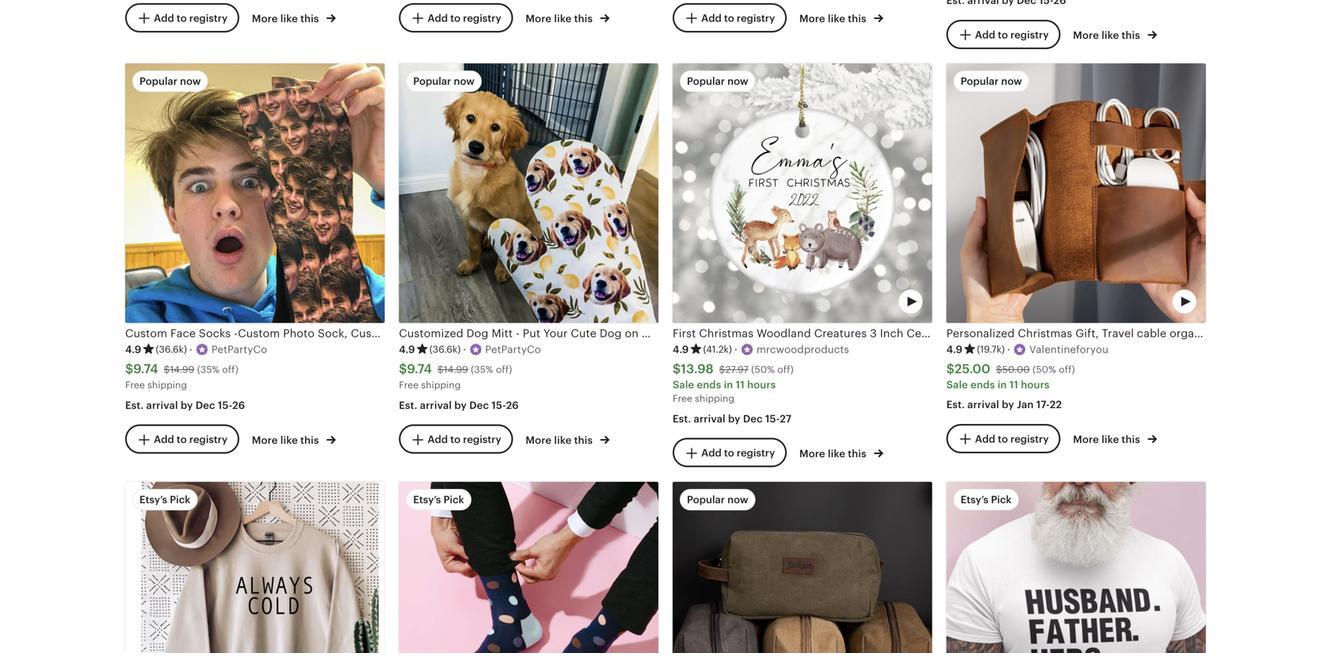 Task type: describe. For each thing, give the bounding box(es) containing it.
free for customized dog mitt - put your cute dog on custom oven mitts, dog lovers, dog gift, dog personalized, dog gift socks, christmas gift image
[[399, 380, 419, 390]]

popular now for custom face socks -custom photo sock, custom socks, personalized socks, custom printed socks, picture socks, fathers day gift, graduation
[[140, 75, 201, 87]]

(19.7k)
[[977, 344, 1005, 355]]

14.99 for customized dog mitt - put your cute dog on custom oven mitts, dog lovers, dog gift, dog personalized, dog gift socks, christmas gift image
[[444, 364, 468, 375]]

etsy's pick for always cold sweatshirt, freaking cold, cuddle, gift for her, sweatshirt for feeling cold, women's sweatshirt. image
[[140, 494, 191, 506]]

· for custom face socks -custom photo sock, custom socks, personalized socks, custom printed socks, picture socks, fathers day gift, graduation
[[189, 343, 193, 355]]

· for personalized christmas gift, travel cable organizer, leather cable organizer, desk organizer, christmas gift for dad, christmas gift for mom "image"
[[1008, 343, 1011, 355]]

27.97
[[726, 364, 749, 375]]

by for customized dog mitt - put your cute dog on custom oven mitts, dog lovers, dog gift, dog personalized, dog gift socks, christmas gift image
[[455, 400, 467, 411]]

22
[[1050, 399, 1062, 411]]

shipping inside $ 13.98 $ 27.97 (50% off) sale ends in 11 hours free shipping
[[695, 393, 735, 404]]

off) for first christmas woodland creatures 3 inch ceramic christmas ornament with gift box image
[[778, 364, 794, 375]]

popular now for customized dog mitt - put your cute dog on custom oven mitts, dog lovers, dog gift, dog personalized, dog gift socks, christmas gift image
[[413, 75, 475, 87]]

arrival inside '$ 25.00 $ 50.00 (50% off) sale ends in 11 hours est. arrival by jan 17-22'
[[968, 399, 1000, 411]]

4.9 for custom face socks -custom photo sock, custom socks, personalized socks, custom printed socks, picture socks, fathers day gift, graduation
[[125, 343, 141, 355]]

gift
[[1098, 327, 1118, 340]]

personalized christmas gift, travel cable organizer, leather cable organizer, desk organizer, christmas gift for dad, christmas gift for mom image
[[947, 63, 1206, 323]]

est. inside '$ 25.00 $ 50.00 (50% off) sale ends in 11 hours est. arrival by jan 17-22'
[[947, 399, 965, 411]]

first
[[673, 327, 696, 340]]

with
[[1071, 327, 1095, 340]]

dec for first christmas woodland creatures 3 inch ceramic christmas ornament with gift box image
[[743, 413, 763, 425]]

1 etsy's pick link from the left
[[125, 482, 385, 653]]

popular now link
[[673, 482, 933, 653]]

popular now for "custom mens toiletry bag,personalized canvas travel bag,travel toiletry bag,men's dopp kit,engraved dopp bag,christmas gifts for him" "image"
[[687, 494, 749, 506]]

dec for custom face socks -custom photo sock, custom socks, personalized socks, custom printed socks, picture socks, fathers day gift, graduation
[[196, 400, 215, 411]]

always cold sweatshirt, freaking cold, cuddle, gift for her, sweatshirt for feeling cold, women's sweatshirt. image
[[125, 482, 385, 653]]

(36.6k) for custom face socks -custom photo sock, custom socks, personalized socks, custom printed socks, picture socks, fathers day gift, graduation
[[156, 344, 187, 355]]

popular for customized dog mitt - put your cute dog on custom oven mitts, dog lovers, dog gift, dog personalized, dog gift socks, christmas gift image
[[413, 75, 451, 87]]

sale for 13.98
[[673, 379, 695, 391]]

25.00
[[955, 362, 991, 376]]

· for customized dog mitt - put your cute dog on custom oven mitts, dog lovers, dog gift, dog personalized, dog gift socks, christmas gift image
[[463, 343, 466, 355]]

free inside $ 13.98 $ 27.97 (50% off) sale ends in 11 hours free shipping
[[673, 393, 693, 404]]

11 for 25.00
[[1010, 379, 1019, 391]]

first christmas woodland creatures 3 inch ceramic christmas ornament with gift box image
[[673, 63, 933, 323]]

now for "custom mens toiletry bag,personalized canvas travel bag,travel toiletry bag,men's dopp kit,engraved dopp bag,christmas gifts for him" "image"
[[728, 494, 749, 506]]

etsy's for always cold sweatshirt, freaking cold, cuddle, gift for her, sweatshirt for feeling cold, women's sweatshirt. image
[[140, 494, 167, 506]]

17-
[[1037, 399, 1050, 411]]

est. arrival by dec 15-26 for customized dog mitt - put your cute dog on custom oven mitts, dog lovers, dog gift, dog personalized, dog gift socks, christmas gift image
[[399, 400, 519, 411]]

gowith 5 pairs men's bamboo funny colorful dress socks | novelty cozy casual crew socks | groomsmen socks | gift for him | model: 3563 image
[[399, 482, 659, 653]]

off) for personalized christmas gift, travel cable organizer, leather cable organizer, desk organizer, christmas gift for dad, christmas gift for mom "image"
[[1059, 364, 1076, 375]]

0 horizontal spatial product video element
[[399, 482, 659, 653]]

dec for customized dog mitt - put your cute dog on custom oven mitts, dog lovers, dog gift, dog personalized, dog gift socks, christmas gift image
[[469, 400, 489, 411]]

9.74 for customized dog mitt - put your cute dog on custom oven mitts, dog lovers, dog gift, dog personalized, dog gift socks, christmas gift image
[[407, 362, 432, 376]]

2 etsy's from the left
[[413, 494, 441, 506]]

11 for 13.98
[[736, 379, 745, 391]]

4.9 for customized dog mitt - put your cute dog on custom oven mitts, dog lovers, dog gift, dog personalized, dog gift socks, christmas gift image
[[399, 343, 415, 355]]

15- for customized dog mitt - put your cute dog on custom oven mitts, dog lovers, dog gift, dog personalized, dog gift socks, christmas gift image
[[492, 400, 506, 411]]

hours for 13.98
[[748, 379, 776, 391]]

15- for custom face socks -custom photo sock, custom socks, personalized socks, custom printed socks, picture socks, fathers day gift, graduation
[[218, 400, 232, 411]]

est. for customized dog mitt - put your cute dog on custom oven mitts, dog lovers, dog gift, dog personalized, dog gift socks, christmas gift image
[[399, 400, 418, 411]]

2 etsy's pick from the left
[[413, 494, 464, 506]]

by inside '$ 25.00 $ 50.00 (50% off) sale ends in 11 hours est. arrival by jan 17-22'
[[1002, 399, 1015, 411]]

etsy's for best christmas gifts for him, husband shirt, dad holiday clothing - unique gift for men - best fashion gift for dad - winter clothing image
[[961, 494, 989, 506]]

custom mens toiletry bag,personalized canvas travel bag,travel toiletry bag,men's dopp kit,engraved dopp bag,christmas gifts for him image
[[673, 482, 933, 653]]

2 christmas from the left
[[955, 327, 1010, 340]]

est. arrival by dec 15-27
[[673, 413, 792, 425]]

shipping for custom face socks -custom photo sock, custom socks, personalized socks, custom printed socks, picture socks, fathers day gift, graduation
[[147, 380, 187, 390]]



Task type: vqa. For each thing, say whether or not it's contained in the screenshot.
Scratch
no



Task type: locate. For each thing, give the bounding box(es) containing it.
2 horizontal spatial pick
[[991, 494, 1012, 506]]

(50%
[[752, 364, 775, 375], [1033, 364, 1057, 375]]

0 horizontal spatial christmas
[[699, 327, 754, 340]]

2 pick from the left
[[444, 494, 464, 506]]

0 horizontal spatial shipping
[[147, 380, 187, 390]]

sale down 25.00
[[947, 379, 968, 391]]

2 horizontal spatial free
[[673, 393, 693, 404]]

2 ends from the left
[[971, 379, 995, 391]]

1 (36.6k) from the left
[[156, 344, 187, 355]]

add to registry button
[[125, 3, 240, 33], [399, 3, 513, 33], [673, 3, 787, 33], [947, 20, 1061, 49], [947, 424, 1061, 453], [125, 425, 240, 454], [399, 425, 513, 454], [673, 438, 787, 468]]

$ 13.98 $ 27.97 (50% off) sale ends in 11 hours free shipping
[[673, 362, 794, 404]]

1 14.99 from the left
[[170, 364, 195, 375]]

off) inside $ 13.98 $ 27.97 (50% off) sale ends in 11 hours free shipping
[[778, 364, 794, 375]]

·
[[189, 343, 193, 355], [463, 343, 466, 355], [735, 343, 738, 355], [1008, 343, 1011, 355]]

2 horizontal spatial etsy's
[[961, 494, 989, 506]]

etsy's pick for best christmas gifts for him, husband shirt, dad holiday clothing - unique gift for men - best fashion gift for dad - winter clothing image
[[961, 494, 1012, 506]]

1 horizontal spatial dec
[[469, 400, 489, 411]]

add
[[154, 12, 174, 24], [428, 12, 448, 24], [702, 12, 722, 24], [975, 29, 996, 41], [975, 433, 996, 445], [154, 434, 174, 446], [428, 434, 448, 446], [702, 447, 722, 459]]

2 horizontal spatial etsy's pick link
[[947, 482, 1206, 653]]

(50% right 27.97
[[752, 364, 775, 375]]

(50% right 50.00
[[1033, 364, 1057, 375]]

by
[[1002, 399, 1015, 411], [181, 400, 193, 411], [455, 400, 467, 411], [728, 413, 741, 425]]

etsy's pick
[[140, 494, 191, 506], [413, 494, 464, 506], [961, 494, 1012, 506]]

0 horizontal spatial in
[[724, 379, 733, 391]]

(50% inside '$ 25.00 $ 50.00 (50% off) sale ends in 11 hours est. arrival by jan 17-22'
[[1033, 364, 1057, 375]]

hours inside $ 13.98 $ 27.97 (50% off) sale ends in 11 hours free shipping
[[748, 379, 776, 391]]

2 26 from the left
[[506, 400, 519, 411]]

0 horizontal spatial hours
[[748, 379, 776, 391]]

sale inside '$ 25.00 $ 50.00 (50% off) sale ends in 11 hours est. arrival by jan 17-22'
[[947, 379, 968, 391]]

christmas
[[699, 327, 754, 340], [955, 327, 1010, 340]]

etsy's pick link
[[125, 482, 385, 653], [399, 482, 659, 653], [947, 482, 1206, 653]]

2 horizontal spatial shipping
[[695, 393, 735, 404]]

0 horizontal spatial 26
[[232, 400, 245, 411]]

(35% for custom face socks -custom photo sock, custom socks, personalized socks, custom printed socks, picture socks, fathers day gift, graduation
[[197, 364, 220, 375]]

sale inside $ 13.98 $ 27.97 (50% off) sale ends in 11 hours free shipping
[[673, 379, 695, 391]]

dec
[[196, 400, 215, 411], [469, 400, 489, 411], [743, 413, 763, 425]]

14.99
[[170, 364, 195, 375], [444, 364, 468, 375]]

hours inside '$ 25.00 $ 50.00 (50% off) sale ends in 11 hours est. arrival by jan 17-22'
[[1021, 379, 1050, 391]]

ends down 13.98
[[697, 379, 722, 391]]

1 horizontal spatial etsy's pick
[[413, 494, 464, 506]]

arrival for first christmas woodland creatures 3 inch ceramic christmas ornament with gift box image
[[694, 413, 726, 425]]

1 pick from the left
[[170, 494, 191, 506]]

$ 9.74 $ 14.99 (35% off) free shipping
[[125, 362, 239, 390], [399, 362, 512, 390]]

1 horizontal spatial 11
[[1010, 379, 1019, 391]]

product video element for 25.00
[[947, 63, 1206, 323]]

0 horizontal spatial (35%
[[197, 364, 220, 375]]

$ 9.74 $ 14.99 (35% off) free shipping for customized dog mitt - put your cute dog on custom oven mitts, dog lovers, dog gift, dog personalized, dog gift socks, christmas gift image
[[399, 362, 512, 390]]

0 horizontal spatial est. arrival by dec 15-26
[[125, 400, 245, 411]]

(50% inside $ 13.98 $ 27.97 (50% off) sale ends in 11 hours free shipping
[[752, 364, 775, 375]]

15-
[[218, 400, 232, 411], [492, 400, 506, 411], [766, 413, 780, 425]]

3 etsy's from the left
[[961, 494, 989, 506]]

1 sale from the left
[[673, 379, 695, 391]]

pick
[[170, 494, 191, 506], [444, 494, 464, 506], [991, 494, 1012, 506]]

sale for 25.00
[[947, 379, 968, 391]]

$ 9.74 $ 14.99 (35% off) free shipping for custom face socks -custom photo sock, custom socks, personalized socks, custom printed socks, picture socks, fathers day gift, graduation
[[125, 362, 239, 390]]

2 4.9 from the left
[[399, 343, 415, 355]]

2 hours from the left
[[1021, 379, 1050, 391]]

custom face socks -custom photo sock, custom socks, personalized socks, custom printed socks, picture socks, fathers day gift, graduation image
[[125, 63, 385, 323]]

in down 50.00
[[998, 379, 1007, 391]]

off) inside '$ 25.00 $ 50.00 (50% off) sale ends in 11 hours est. arrival by jan 17-22'
[[1059, 364, 1076, 375]]

3
[[870, 327, 877, 340]]

4 · from the left
[[1008, 343, 1011, 355]]

2 horizontal spatial dec
[[743, 413, 763, 425]]

0 horizontal spatial etsy's pick link
[[125, 482, 385, 653]]

1 horizontal spatial (35%
[[471, 364, 493, 375]]

(36.6k)
[[156, 344, 187, 355], [430, 344, 461, 355]]

registry
[[189, 12, 228, 24], [463, 12, 501, 24], [737, 12, 775, 24], [1011, 29, 1049, 41], [1011, 433, 1049, 445], [189, 434, 228, 446], [463, 434, 501, 446], [737, 447, 775, 459]]

4 off) from the left
[[1059, 364, 1076, 375]]

1 horizontal spatial est. arrival by dec 15-26
[[399, 400, 519, 411]]

inch
[[880, 327, 904, 340]]

ends for 13.98
[[697, 379, 722, 391]]

3 etsy's pick link from the left
[[947, 482, 1206, 653]]

14.99 for custom face socks -custom photo sock, custom socks, personalized socks, custom printed socks, picture socks, fathers day gift, graduation
[[170, 364, 195, 375]]

ends for 25.00
[[971, 379, 995, 391]]

4.9 for personalized christmas gift, travel cable organizer, leather cable organizer, desk organizer, christmas gift for dad, christmas gift for mom "image"
[[947, 343, 963, 355]]

this
[[301, 13, 319, 25], [574, 13, 593, 25], [848, 13, 867, 25], [1122, 29, 1141, 41], [1122, 433, 1141, 445], [301, 434, 319, 446], [574, 434, 593, 446], [848, 448, 867, 460]]

1 26 from the left
[[232, 400, 245, 411]]

by for custom face socks -custom photo sock, custom socks, personalized socks, custom printed socks, picture socks, fathers day gift, graduation
[[181, 400, 193, 411]]

1 horizontal spatial $ 9.74 $ 14.99 (35% off) free shipping
[[399, 362, 512, 390]]

2 14.99 from the left
[[444, 364, 468, 375]]

2 $ 9.74 $ 14.99 (35% off) free shipping from the left
[[399, 362, 512, 390]]

2 (50% from the left
[[1033, 364, 1057, 375]]

creatures
[[814, 327, 867, 340]]

1 etsy's from the left
[[140, 494, 167, 506]]

now
[[180, 75, 201, 87], [454, 75, 475, 87], [728, 75, 749, 87], [1002, 75, 1022, 87], [728, 494, 749, 506]]

add to registry
[[154, 12, 228, 24], [428, 12, 501, 24], [702, 12, 775, 24], [975, 29, 1049, 41], [975, 433, 1049, 445], [154, 434, 228, 446], [428, 434, 501, 446], [702, 447, 775, 459]]

15- for first christmas woodland creatures 3 inch ceramic christmas ornament with gift box image
[[766, 413, 780, 425]]

1 horizontal spatial in
[[998, 379, 1007, 391]]

0 horizontal spatial etsy's pick
[[140, 494, 191, 506]]

best christmas gifts for him, husband shirt, dad holiday clothing - unique gift for men - best fashion gift for dad - winter clothing image
[[947, 482, 1206, 653]]

ends down 25.00
[[971, 379, 995, 391]]

popular now
[[140, 75, 201, 87], [413, 75, 475, 87], [687, 75, 749, 87], [961, 75, 1022, 87], [687, 494, 749, 506]]

3 4.9 from the left
[[673, 343, 689, 355]]

9.74
[[133, 362, 158, 376], [407, 362, 432, 376]]

$
[[125, 362, 133, 376], [399, 362, 407, 376], [673, 362, 681, 376], [947, 362, 955, 376], [164, 364, 170, 375], [438, 364, 444, 375], [719, 364, 726, 375], [996, 364, 1003, 375]]

1 horizontal spatial free
[[399, 380, 419, 390]]

now for customized dog mitt - put your cute dog on custom oven mitts, dog lovers, dog gift, dog personalized, dog gift socks, christmas gift image
[[454, 75, 475, 87]]

1 horizontal spatial (50%
[[1033, 364, 1057, 375]]

in inside '$ 25.00 $ 50.00 (50% off) sale ends in 11 hours est. arrival by jan 17-22'
[[998, 379, 1007, 391]]

2 · from the left
[[463, 343, 466, 355]]

hours up 17-
[[1021, 379, 1050, 391]]

2 horizontal spatial 15-
[[766, 413, 780, 425]]

est. for first christmas woodland creatures 3 inch ceramic christmas ornament with gift box image
[[673, 413, 691, 425]]

hours for 25.00
[[1021, 379, 1050, 391]]

1 horizontal spatial sale
[[947, 379, 968, 391]]

1 · from the left
[[189, 343, 193, 355]]

11 inside '$ 25.00 $ 50.00 (50% off) sale ends in 11 hours est. arrival by jan 17-22'
[[1010, 379, 1019, 391]]

2 9.74 from the left
[[407, 362, 432, 376]]

customized dog mitt - put your cute dog on custom oven mitts, dog lovers, dog gift, dog personalized, dog gift socks, christmas gift image
[[399, 63, 659, 323]]

4.9
[[125, 343, 141, 355], [399, 343, 415, 355], [673, 343, 689, 355], [947, 343, 963, 355]]

0 horizontal spatial etsy's
[[140, 494, 167, 506]]

now inside popular now link
[[728, 494, 749, 506]]

1 horizontal spatial 15-
[[492, 400, 506, 411]]

(41.2k)
[[703, 344, 732, 355]]

sale
[[673, 379, 695, 391], [947, 379, 968, 391]]

1 11 from the left
[[736, 379, 745, 391]]

1 horizontal spatial (36.6k)
[[430, 344, 461, 355]]

1 ends from the left
[[697, 379, 722, 391]]

box
[[1121, 327, 1141, 340]]

1 est. arrival by dec 15-26 from the left
[[125, 400, 245, 411]]

hours
[[748, 379, 776, 391], [1021, 379, 1050, 391]]

by for first christmas woodland creatures 3 inch ceramic christmas ornament with gift box image
[[728, 413, 741, 425]]

ends inside '$ 25.00 $ 50.00 (50% off) sale ends in 11 hours est. arrival by jan 17-22'
[[971, 379, 995, 391]]

ends
[[697, 379, 722, 391], [971, 379, 995, 391]]

1 horizontal spatial shipping
[[421, 380, 461, 390]]

3 off) from the left
[[778, 364, 794, 375]]

0 horizontal spatial sale
[[673, 379, 695, 391]]

1 horizontal spatial etsy's pick link
[[399, 482, 659, 653]]

jan
[[1017, 399, 1034, 411]]

0 horizontal spatial pick
[[170, 494, 191, 506]]

sale down 13.98
[[673, 379, 695, 391]]

1 in from the left
[[724, 379, 733, 391]]

etsy's
[[140, 494, 167, 506], [413, 494, 441, 506], [961, 494, 989, 506]]

0 horizontal spatial 11
[[736, 379, 745, 391]]

1 horizontal spatial product video element
[[673, 63, 933, 323]]

pick for always cold sweatshirt, freaking cold, cuddle, gift for her, sweatshirt for feeling cold, women's sweatshirt. image
[[170, 494, 191, 506]]

13.98
[[681, 362, 714, 376]]

in down 27.97
[[724, 379, 733, 391]]

1 (50% from the left
[[752, 364, 775, 375]]

in for 13.98
[[724, 379, 733, 391]]

26
[[232, 400, 245, 411], [506, 400, 519, 411]]

free
[[125, 380, 145, 390], [399, 380, 419, 390], [673, 393, 693, 404]]

ends inside $ 13.98 $ 27.97 (50% off) sale ends in 11 hours free shipping
[[697, 379, 722, 391]]

est. for custom face socks -custom photo sock, custom socks, personalized socks, custom printed socks, picture socks, fathers day gift, graduation
[[125, 400, 144, 411]]

(35%
[[197, 364, 220, 375], [471, 364, 493, 375]]

11 inside $ 13.98 $ 27.97 (50% off) sale ends in 11 hours free shipping
[[736, 379, 745, 391]]

shipping
[[147, 380, 187, 390], [421, 380, 461, 390], [695, 393, 735, 404]]

off) for custom face socks -custom photo sock, custom socks, personalized socks, custom printed socks, picture socks, fathers day gift, graduation
[[222, 364, 239, 375]]

est. arrival by dec 15-26
[[125, 400, 245, 411], [399, 400, 519, 411]]

off)
[[222, 364, 239, 375], [496, 364, 512, 375], [778, 364, 794, 375], [1059, 364, 1076, 375]]

1 etsy's pick from the left
[[140, 494, 191, 506]]

2 sale from the left
[[947, 379, 968, 391]]

1 christmas from the left
[[699, 327, 754, 340]]

1 horizontal spatial 26
[[506, 400, 519, 411]]

11 down 50.00
[[1010, 379, 1019, 391]]

1 horizontal spatial 9.74
[[407, 362, 432, 376]]

2 etsy's pick link from the left
[[399, 482, 659, 653]]

1 9.74 from the left
[[133, 362, 158, 376]]

est. arrival by dec 15-26 for custom face socks -custom photo sock, custom socks, personalized socks, custom printed socks, picture socks, fathers day gift, graduation
[[125, 400, 245, 411]]

ornament
[[1013, 327, 1068, 340]]

pick for best christmas gifts for him, husband shirt, dad holiday clothing - unique gift for men - best fashion gift for dad - winter clothing image
[[991, 494, 1012, 506]]

arrival for custom face socks -custom photo sock, custom socks, personalized socks, custom printed socks, picture socks, fathers day gift, graduation
[[146, 400, 178, 411]]

ceramic
[[907, 327, 952, 340]]

1 horizontal spatial etsy's
[[413, 494, 441, 506]]

50.00
[[1003, 364, 1030, 375]]

11
[[736, 379, 745, 391], [1010, 379, 1019, 391]]

0 horizontal spatial dec
[[196, 400, 215, 411]]

2 off) from the left
[[496, 364, 512, 375]]

(50% for 25.00
[[1033, 364, 1057, 375]]

2 11 from the left
[[1010, 379, 1019, 391]]

arrival
[[968, 399, 1000, 411], [146, 400, 178, 411], [420, 400, 452, 411], [694, 413, 726, 425]]

9.74 for custom face socks -custom photo sock, custom socks, personalized socks, custom printed socks, picture socks, fathers day gift, graduation
[[133, 362, 158, 376]]

woodland
[[757, 327, 811, 340]]

0 horizontal spatial $ 9.74 $ 14.99 (35% off) free shipping
[[125, 362, 239, 390]]

like
[[281, 13, 298, 25], [554, 13, 572, 25], [828, 13, 846, 25], [1102, 29, 1120, 41], [1102, 433, 1120, 445], [281, 434, 298, 446], [554, 434, 572, 446], [828, 448, 846, 460]]

26 for custom face socks -custom photo sock, custom socks, personalized socks, custom printed socks, picture socks, fathers day gift, graduation
[[232, 400, 245, 411]]

now for custom face socks -custom photo sock, custom socks, personalized socks, custom printed socks, picture socks, fathers day gift, graduation
[[180, 75, 201, 87]]

3 · from the left
[[735, 343, 738, 355]]

2 est. arrival by dec 15-26 from the left
[[399, 400, 519, 411]]

in for 25.00
[[998, 379, 1007, 391]]

1 $ 9.74 $ 14.99 (35% off) free shipping from the left
[[125, 362, 239, 390]]

1 horizontal spatial christmas
[[955, 327, 1010, 340]]

popular for "custom mens toiletry bag,personalized canvas travel bag,travel toiletry bag,men's dopp kit,engraved dopp bag,christmas gifts for him" "image"
[[687, 494, 725, 506]]

4 4.9 from the left
[[947, 343, 963, 355]]

0 horizontal spatial 9.74
[[133, 362, 158, 376]]

more
[[252, 13, 278, 25], [526, 13, 552, 25], [800, 13, 826, 25], [1074, 29, 1099, 41], [1074, 433, 1099, 445], [252, 434, 278, 446], [526, 434, 552, 446], [800, 448, 826, 460]]

27
[[780, 413, 792, 425]]

(35% for customized dog mitt - put your cute dog on custom oven mitts, dog lovers, dog gift, dog personalized, dog gift socks, christmas gift image
[[471, 364, 493, 375]]

off) for customized dog mitt - put your cute dog on custom oven mitts, dog lovers, dog gift, dog personalized, dog gift socks, christmas gift image
[[496, 364, 512, 375]]

3 pick from the left
[[991, 494, 1012, 506]]

est.
[[947, 399, 965, 411], [125, 400, 144, 411], [399, 400, 418, 411], [673, 413, 691, 425]]

2 (36.6k) from the left
[[430, 344, 461, 355]]

free for custom face socks -custom photo sock, custom socks, personalized socks, custom printed socks, picture socks, fathers day gift, graduation
[[125, 380, 145, 390]]

1 horizontal spatial 14.99
[[444, 364, 468, 375]]

11 down 27.97
[[736, 379, 745, 391]]

christmas up (19.7k)
[[955, 327, 1010, 340]]

2 horizontal spatial product video element
[[947, 63, 1206, 323]]

product video element for 13.98
[[673, 63, 933, 323]]

$ 25.00 $ 50.00 (50% off) sale ends in 11 hours est. arrival by jan 17-22
[[947, 362, 1076, 411]]

christmas up (41.2k)
[[699, 327, 754, 340]]

hours down 27.97
[[748, 379, 776, 391]]

2 in from the left
[[998, 379, 1007, 391]]

1 horizontal spatial hours
[[1021, 379, 1050, 391]]

in inside $ 13.98 $ 27.97 (50% off) sale ends in 11 hours free shipping
[[724, 379, 733, 391]]

2 (35% from the left
[[471, 364, 493, 375]]

1 off) from the left
[[222, 364, 239, 375]]

0 horizontal spatial (36.6k)
[[156, 344, 187, 355]]

(36.6k) for customized dog mitt - put your cute dog on custom oven mitts, dog lovers, dog gift, dog personalized, dog gift socks, christmas gift image
[[430, 344, 461, 355]]

product video element
[[673, 63, 933, 323], [947, 63, 1206, 323], [399, 482, 659, 653]]

1 horizontal spatial pick
[[444, 494, 464, 506]]

1 4.9 from the left
[[125, 343, 141, 355]]

2 horizontal spatial etsy's pick
[[961, 494, 1012, 506]]

to
[[177, 12, 187, 24], [451, 12, 461, 24], [724, 12, 735, 24], [998, 29, 1008, 41], [998, 433, 1008, 445], [177, 434, 187, 446], [451, 434, 461, 446], [724, 447, 735, 459]]

in
[[724, 379, 733, 391], [998, 379, 1007, 391]]

0 horizontal spatial ends
[[697, 379, 722, 391]]

1 horizontal spatial ends
[[971, 379, 995, 391]]

0 horizontal spatial 14.99
[[170, 364, 195, 375]]

more like this link
[[252, 9, 336, 26], [526, 9, 610, 26], [800, 9, 884, 26], [1074, 26, 1157, 42], [1074, 430, 1157, 447], [252, 431, 336, 447], [526, 431, 610, 447], [800, 444, 884, 461]]

1 hours from the left
[[748, 379, 776, 391]]

arrival for customized dog mitt - put your cute dog on custom oven mitts, dog lovers, dog gift, dog personalized, dog gift socks, christmas gift image
[[420, 400, 452, 411]]

first christmas woodland creatures 3 inch ceramic christmas ornament with gift box
[[673, 327, 1141, 340]]

4.9 for first christmas woodland creatures 3 inch ceramic christmas ornament with gift box image
[[673, 343, 689, 355]]

more like this
[[252, 13, 322, 25], [526, 13, 596, 25], [800, 13, 869, 25], [1074, 29, 1143, 41], [1074, 433, 1143, 445], [252, 434, 322, 446], [526, 434, 596, 446], [800, 448, 869, 460]]

0 horizontal spatial 15-
[[218, 400, 232, 411]]

3 etsy's pick from the left
[[961, 494, 1012, 506]]

1 (35% from the left
[[197, 364, 220, 375]]

(50% for 13.98
[[752, 364, 775, 375]]

popular
[[140, 75, 178, 87], [413, 75, 451, 87], [687, 75, 725, 87], [961, 75, 999, 87], [687, 494, 725, 506]]

0 horizontal spatial (50%
[[752, 364, 775, 375]]

0 horizontal spatial free
[[125, 380, 145, 390]]

popular for custom face socks -custom photo sock, custom socks, personalized socks, custom printed socks, picture socks, fathers day gift, graduation
[[140, 75, 178, 87]]

· for first christmas woodland creatures 3 inch ceramic christmas ornament with gift box image
[[735, 343, 738, 355]]

shipping for customized dog mitt - put your cute dog on custom oven mitts, dog lovers, dog gift, dog personalized, dog gift socks, christmas gift image
[[421, 380, 461, 390]]

26 for customized dog mitt - put your cute dog on custom oven mitts, dog lovers, dog gift, dog personalized, dog gift socks, christmas gift image
[[506, 400, 519, 411]]



